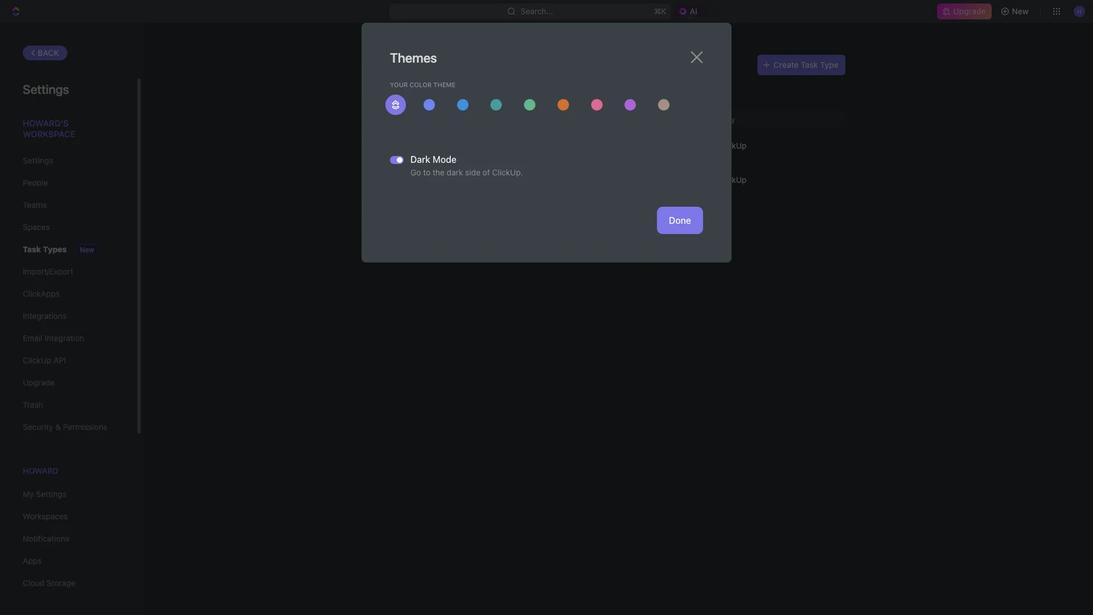 Task type: vqa. For each thing, say whether or not it's contained in the screenshot.
the middle task
yes



Task type: describe. For each thing, give the bounding box(es) containing it.
new button
[[996, 2, 1036, 21]]

1 vertical spatial clickup
[[718, 175, 747, 185]]

anything
[[472, 79, 504, 88]]

storage
[[46, 578, 75, 588]]

in
[[506, 79, 513, 88]]

and
[[615, 79, 629, 88]]

done
[[669, 215, 691, 226]]

apps link
[[23, 551, 113, 571]]

clickup. inside themes dialog
[[492, 167, 523, 177]]

security
[[23, 422, 53, 432]]

my
[[23, 490, 34, 499]]

use
[[695, 79, 708, 88]]

themes
[[390, 50, 437, 65]]

can
[[413, 79, 426, 88]]

create task type button
[[758, 55, 846, 75]]

types inside settings element
[[43, 245, 67, 254]]

clickup inside settings element
[[23, 356, 51, 365]]

2 tasks from the left
[[662, 79, 683, 88]]

1on1s.
[[595, 91, 618, 100]]

to inside tasks can be used for anything in clickup. customize names and icons of tasks to use them for things like epics, customers, people, invoices, 1on1s.
[[685, 79, 693, 88]]

task types inside settings element
[[23, 245, 67, 254]]

integrations link
[[23, 306, 113, 326]]

workspaces link
[[23, 507, 113, 526]]

⌘k
[[654, 7, 667, 16]]

created
[[700, 116, 726, 124]]

teams link
[[23, 195, 113, 215]]

done button
[[657, 207, 703, 234]]

by
[[727, 116, 735, 124]]

to inside themes dialog
[[423, 167, 431, 177]]

search...
[[521, 7, 553, 16]]

upgrade inside settings element
[[23, 378, 55, 387]]

2 vertical spatial settings
[[36, 490, 66, 499]]

clickapps
[[23, 289, 60, 298]]

howard's
[[23, 118, 69, 128]]

1 vertical spatial upgrade link
[[23, 373, 113, 392]]

back link
[[23, 46, 68, 60]]

the
[[433, 167, 445, 177]]

security & permissions
[[23, 422, 107, 432]]

color
[[410, 81, 432, 88]]

notifications link
[[23, 529, 113, 549]]

customers,
[[487, 91, 529, 100]]

trash link
[[23, 395, 113, 415]]

1 horizontal spatial types
[[421, 57, 459, 73]]

1 vertical spatial settings
[[23, 156, 53, 165]]

be
[[428, 79, 438, 88]]

0 vertical spatial clickup
[[718, 141, 747, 150]]

0 vertical spatial settings
[[23, 81, 69, 96]]

created by
[[700, 116, 735, 124]]

howard
[[23, 466, 58, 476]]

your
[[390, 81, 408, 88]]

dark
[[411, 154, 431, 165]]

back
[[38, 48, 59, 58]]

spaces
[[23, 222, 50, 232]]

0 vertical spatial task types
[[390, 57, 459, 73]]

&
[[55, 422, 61, 432]]

workspace
[[23, 129, 75, 139]]

trash
[[23, 400, 43, 410]]

notifications
[[23, 534, 69, 543]]

theme
[[434, 81, 456, 88]]

tasks can be used for anything in clickup. customize names and icons of tasks to use them for things like epics, customers, people, invoices, 1on1s.
[[390, 79, 708, 100]]

import/export
[[23, 267, 73, 276]]

create task type
[[774, 60, 839, 69]]

milestone
[[415, 175, 452, 185]]

permissions
[[63, 422, 107, 432]]

workspaces
[[23, 512, 68, 521]]

people,
[[531, 91, 559, 100]]

people
[[23, 178, 48, 187]]

1 horizontal spatial task
[[390, 57, 418, 73]]

cloud
[[23, 578, 44, 588]]

used
[[440, 79, 458, 88]]



Task type: locate. For each thing, give the bounding box(es) containing it.
of inside tasks can be used for anything in clickup. customize names and icons of tasks to use them for things like epics, customers, people, invoices, 1on1s.
[[653, 79, 660, 88]]

types up import/export
[[43, 245, 67, 254]]

security & permissions link
[[23, 417, 113, 437]]

0 horizontal spatial upgrade link
[[23, 373, 113, 392]]

tasks left use
[[662, 79, 683, 88]]

import/export link
[[23, 262, 113, 281]]

clickup.
[[515, 79, 546, 88], [492, 167, 523, 177]]

1 vertical spatial for
[[411, 91, 421, 100]]

of right "icons"
[[653, 79, 660, 88]]

of right side
[[483, 167, 490, 177]]

0 horizontal spatial upgrade
[[23, 378, 55, 387]]

task inside settings element
[[23, 245, 41, 254]]

names
[[589, 79, 613, 88]]

clickup
[[718, 141, 747, 150], [718, 175, 747, 185], [23, 356, 51, 365]]

themes dialog
[[362, 23, 732, 263]]

people link
[[23, 173, 113, 193]]

email integration link
[[23, 329, 113, 348]]

email integration
[[23, 333, 84, 343]]

settings right my
[[36, 490, 66, 499]]

howard's workspace
[[23, 118, 75, 139]]

0 vertical spatial new
[[1012, 7, 1029, 16]]

1 horizontal spatial tasks
[[662, 79, 683, 88]]

tasks
[[390, 79, 411, 88], [662, 79, 683, 88]]

clickup api link
[[23, 351, 113, 370]]

0 vertical spatial for
[[460, 79, 470, 88]]

email
[[23, 333, 42, 343]]

clickup. inside tasks can be used for anything in clickup. customize names and icons of tasks to use them for things like epics, customers, people, invoices, 1on1s.
[[515, 79, 546, 88]]

my settings
[[23, 490, 66, 499]]

upgrade link left "new" button
[[938, 3, 992, 19]]

to left use
[[685, 79, 693, 88]]

upgrade link down clickup api link
[[23, 373, 113, 392]]

things
[[423, 91, 446, 100]]

integration
[[45, 333, 84, 343]]

1 tasks from the left
[[390, 79, 411, 88]]

settings
[[23, 81, 69, 96], [23, 156, 53, 165], [36, 490, 66, 499]]

teams
[[23, 200, 47, 210]]

them
[[390, 91, 409, 100]]

task types up can
[[390, 57, 459, 73]]

to right go
[[423, 167, 431, 177]]

0 vertical spatial types
[[421, 57, 459, 73]]

clickapps link
[[23, 284, 113, 304]]

new inside settings element
[[80, 246, 94, 254]]

2 vertical spatial clickup
[[23, 356, 51, 365]]

to
[[685, 79, 693, 88], [423, 167, 431, 177]]

0 vertical spatial upgrade link
[[938, 3, 992, 19]]

clickup. right side
[[492, 167, 523, 177]]

task down spaces
[[23, 245, 41, 254]]

1 vertical spatial types
[[43, 245, 67, 254]]

spaces link
[[23, 218, 113, 237]]

your color theme
[[390, 81, 456, 88]]

like
[[448, 91, 461, 100]]

task inside button
[[801, 60, 818, 69]]

go to the dark side of clickup.
[[411, 167, 523, 177]]

new inside button
[[1012, 7, 1029, 16]]

0 horizontal spatial of
[[483, 167, 490, 177]]

1 vertical spatial clickup.
[[492, 167, 523, 177]]

upgrade down clickup api
[[23, 378, 55, 387]]

epics,
[[463, 91, 485, 100]]

dark
[[447, 167, 463, 177]]

1 horizontal spatial upgrade
[[954, 7, 986, 16]]

dark mode
[[411, 154, 457, 165]]

task types up import/export
[[23, 245, 67, 254]]

types
[[421, 57, 459, 73], [43, 245, 67, 254]]

go
[[411, 167, 421, 177]]

1 horizontal spatial for
[[460, 79, 470, 88]]

1 horizontal spatial upgrade link
[[938, 3, 992, 19]]

for
[[460, 79, 470, 88], [411, 91, 421, 100]]

invoices,
[[561, 91, 593, 100]]

upgrade left "new" button
[[954, 7, 986, 16]]

new
[[1012, 7, 1029, 16], [80, 246, 94, 254]]

api
[[54, 356, 66, 365]]

0 vertical spatial to
[[685, 79, 693, 88]]

for up epics,
[[460, 79, 470, 88]]

1 vertical spatial of
[[483, 167, 490, 177]]

task types
[[390, 57, 459, 73], [23, 245, 67, 254]]

of inside themes dialog
[[483, 167, 490, 177]]

1 horizontal spatial new
[[1012, 7, 1029, 16]]

task left type
[[801, 60, 818, 69]]

apps
[[23, 556, 42, 566]]

mode
[[433, 154, 457, 165]]

1 horizontal spatial of
[[653, 79, 660, 88]]

0 vertical spatial upgrade
[[954, 7, 986, 16]]

clickup. up people,
[[515, 79, 546, 88]]

0 horizontal spatial types
[[43, 245, 67, 254]]

2 horizontal spatial task
[[801, 60, 818, 69]]

0 horizontal spatial task types
[[23, 245, 67, 254]]

settings link
[[23, 151, 113, 170]]

upgrade link
[[938, 3, 992, 19], [23, 373, 113, 392]]

integrations
[[23, 311, 67, 321]]

0 vertical spatial clickup.
[[515, 79, 546, 88]]

settings up howard's
[[23, 81, 69, 96]]

1 vertical spatial upgrade
[[23, 378, 55, 387]]

types up be
[[421, 57, 459, 73]]

clickup api
[[23, 356, 66, 365]]

settings up people
[[23, 156, 53, 165]]

create
[[774, 60, 799, 69]]

side
[[465, 167, 481, 177]]

of
[[653, 79, 660, 88], [483, 167, 490, 177]]

cloud storage
[[23, 578, 75, 588]]

settings element
[[0, 23, 142, 615]]

0 horizontal spatial task
[[23, 245, 41, 254]]

1 vertical spatial task types
[[23, 245, 67, 254]]

1 vertical spatial new
[[80, 246, 94, 254]]

0 vertical spatial of
[[653, 79, 660, 88]]

name
[[397, 116, 416, 124]]

task
[[390, 57, 418, 73], [801, 60, 818, 69], [23, 245, 41, 254]]

for down color
[[411, 91, 421, 100]]

cloud storage link
[[23, 574, 113, 593]]

0 horizontal spatial for
[[411, 91, 421, 100]]

1 horizontal spatial task types
[[390, 57, 459, 73]]

upgrade
[[954, 7, 986, 16], [23, 378, 55, 387]]

0 horizontal spatial new
[[80, 246, 94, 254]]

type
[[820, 60, 839, 69]]

tasks up them
[[390, 79, 411, 88]]

0 horizontal spatial tasks
[[390, 79, 411, 88]]

0 horizontal spatial to
[[423, 167, 431, 177]]

customize
[[548, 79, 587, 88]]

1 horizontal spatial to
[[685, 79, 693, 88]]

1 vertical spatial to
[[423, 167, 431, 177]]

icons
[[631, 79, 651, 88]]

my settings link
[[23, 485, 113, 504]]

task up your
[[390, 57, 418, 73]]



